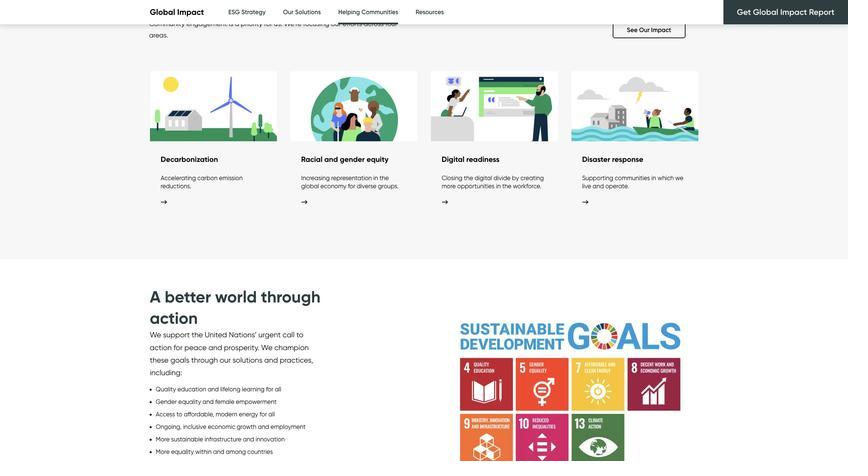 Task type: locate. For each thing, give the bounding box(es) containing it.
1 horizontal spatial global
[[753, 7, 779, 17]]

global right "get"
[[753, 7, 779, 17]]

1 more from the top
[[156, 436, 170, 444]]

in inside increasing representation in the global economy for diverse groups.
[[373, 175, 378, 182]]

1 vertical spatial action
[[150, 344, 172, 352]]

impact up engagement
[[177, 7, 204, 17]]

access
[[156, 411, 175, 418]]

global
[[301, 183, 319, 190]]

impact for see our impact
[[651, 27, 671, 34]]

1 vertical spatial equality
[[171, 449, 194, 456]]

for inside community engagement is a priority for us. we're focusing our efforts across four areas.
[[264, 20, 272, 28]]

equality
[[178, 399, 201, 406], [171, 449, 194, 456]]

to right access
[[177, 411, 182, 418]]

energy
[[239, 411, 258, 418]]

0 vertical spatial all
[[275, 386, 281, 393]]

in up diverse
[[373, 175, 378, 182]]

and
[[324, 155, 338, 164], [593, 183, 604, 190], [209, 344, 222, 352], [264, 356, 278, 365], [208, 386, 219, 393], [203, 399, 214, 406], [258, 424, 269, 431], [243, 436, 254, 444], [213, 449, 224, 456]]

for
[[264, 20, 272, 28], [348, 183, 355, 190], [174, 344, 183, 352], [266, 386, 273, 393], [260, 411, 267, 418]]

and right racial
[[324, 155, 338, 164]]

1 horizontal spatial container image
[[582, 200, 588, 204]]

all
[[275, 386, 281, 393], [269, 411, 275, 418]]

equality down education
[[178, 399, 201, 406]]

action up support on the bottom of page
[[150, 308, 198, 329]]

global
[[753, 7, 779, 17], [150, 7, 175, 17]]

prosperity.
[[224, 344, 259, 352]]

lorem ipsum dolor sit amet image
[[572, 72, 699, 143]]

more
[[156, 436, 170, 444], [156, 449, 170, 456]]

our left efforts
[[331, 20, 341, 28]]

ongoing,
[[156, 424, 182, 431]]

areas.
[[149, 31, 168, 39]]

digital readiness image
[[431, 72, 558, 143]]

the inside a better world through action we support the united nations' urgent call to action for peace and prosperity. we champion these goals through our solutions and practices, including:
[[192, 331, 203, 340]]

lifelong
[[220, 386, 240, 393]]

these
[[150, 356, 169, 365]]

2 horizontal spatial in
[[652, 175, 656, 182]]

and down growth at the left
[[243, 436, 254, 444]]

1 global from the left
[[753, 7, 779, 17]]

the up peace
[[192, 331, 203, 340]]

disaster response
[[582, 155, 644, 164]]

0 horizontal spatial in
[[373, 175, 378, 182]]

1 horizontal spatial impact
[[651, 27, 671, 34]]

container image for decarbonization
[[161, 200, 167, 204]]

racial and gender equity image
[[290, 72, 417, 143]]

0 vertical spatial our
[[331, 20, 341, 28]]

the down divide
[[502, 183, 512, 190]]

more for more equality within and among countries
[[156, 449, 170, 456]]

container image down global
[[301, 200, 307, 204]]

impact
[[781, 7, 807, 17], [177, 7, 204, 17], [651, 27, 671, 34]]

gender
[[340, 155, 365, 164]]

1 horizontal spatial our
[[331, 20, 341, 28]]

for right learning
[[266, 386, 273, 393]]

more equality within and among countries
[[156, 449, 273, 456]]

more sustainable infrastructure and innovation
[[156, 436, 285, 444]]

in down divide
[[496, 183, 501, 190]]

across
[[364, 20, 384, 28]]

container image down live
[[582, 200, 588, 204]]

in inside supporting communities in which we live and operate.
[[652, 175, 656, 182]]

priority
[[241, 20, 263, 28]]

container image down reductions.
[[161, 200, 167, 204]]

our inside a better world through action we support the united nations' urgent call to action for peace and prosperity. we champion these goals through our solutions and practices, including:
[[220, 356, 231, 365]]

1 vertical spatial to
[[177, 411, 182, 418]]

0 vertical spatial we
[[150, 331, 161, 340]]

we left support on the bottom of page
[[150, 331, 161, 340]]

for inside increasing representation in the global economy for diverse groups.
[[348, 183, 355, 190]]

1 vertical spatial more
[[156, 449, 170, 456]]

1 vertical spatial our
[[639, 27, 650, 34]]

we down urgent
[[261, 344, 273, 352]]

practices,
[[280, 356, 313, 365]]

in
[[373, 175, 378, 182], [652, 175, 656, 182], [496, 183, 501, 190]]

see
[[627, 27, 638, 34]]

in left the which
[[652, 175, 656, 182]]

equality for more
[[171, 449, 194, 456]]

1 vertical spatial we
[[261, 344, 273, 352]]

and right solutions
[[264, 356, 278, 365]]

and inside supporting communities in which we live and operate.
[[593, 183, 604, 190]]

the
[[380, 175, 389, 182], [464, 175, 473, 182], [502, 183, 512, 190], [192, 331, 203, 340]]

all down empowerment
[[269, 411, 275, 418]]

1 horizontal spatial container image
[[442, 200, 448, 204]]

1 container image from the left
[[161, 200, 167, 204]]

our solutions link
[[283, 0, 321, 25]]

digital readiness
[[442, 155, 500, 164]]

gender
[[156, 399, 177, 406]]

accelerating
[[161, 175, 196, 182]]

0 horizontal spatial our
[[220, 356, 231, 365]]

affordable,
[[184, 411, 214, 418]]

employment
[[271, 424, 306, 431]]

and down supporting
[[593, 183, 604, 190]]

and up innovation
[[258, 424, 269, 431]]

and down 'united'
[[209, 344, 222, 352]]

closing
[[442, 175, 462, 182]]

1 container image from the left
[[301, 200, 307, 204]]

0 vertical spatial to
[[296, 331, 304, 340]]

container image for digital readiness
[[442, 200, 448, 204]]

and down the 'more sustainable infrastructure and innovation'
[[213, 449, 224, 456]]

disaster
[[582, 155, 610, 164]]

strategy
[[241, 8, 266, 16]]

get global impact report
[[737, 7, 835, 17]]

0 horizontal spatial container image
[[161, 200, 167, 204]]

which
[[658, 175, 674, 182]]

for down empowerment
[[260, 411, 267, 418]]

for down support on the bottom of page
[[174, 344, 183, 352]]

our up we're
[[283, 8, 294, 16]]

0 horizontal spatial global
[[150, 7, 175, 17]]

community
[[149, 20, 185, 28]]

2 horizontal spatial impact
[[781, 7, 807, 17]]

impact left report
[[781, 7, 807, 17]]

container image
[[161, 200, 167, 204], [582, 200, 588, 204]]

2 more from the top
[[156, 449, 170, 456]]

workforce.
[[513, 183, 542, 190]]

0 horizontal spatial container image
[[301, 200, 307, 204]]

our
[[283, 8, 294, 16], [639, 27, 650, 34]]

quality
[[156, 386, 176, 393]]

action
[[150, 308, 198, 329], [150, 344, 172, 352]]

equality down sustainable
[[171, 449, 194, 456]]

our down the prosperity.
[[220, 356, 231, 365]]

1 action from the top
[[150, 308, 198, 329]]

0 vertical spatial equality
[[178, 399, 201, 406]]

our solutions
[[283, 8, 321, 16]]

1 vertical spatial all
[[269, 411, 275, 418]]

communities
[[615, 175, 650, 182]]

helping
[[338, 8, 360, 16]]

esg strategy
[[228, 8, 266, 16]]

to right call
[[296, 331, 304, 340]]

0 vertical spatial action
[[150, 308, 198, 329]]

goals
[[170, 356, 189, 365]]

more
[[442, 183, 456, 190]]

including:
[[150, 369, 182, 378]]

operate.
[[606, 183, 629, 190]]

1 vertical spatial through
[[191, 356, 218, 365]]

1 vertical spatial our
[[220, 356, 231, 365]]

2 container image from the left
[[442, 200, 448, 204]]

to
[[296, 331, 304, 340], [177, 411, 182, 418]]

female
[[215, 399, 235, 406]]

0 horizontal spatial our
[[283, 8, 294, 16]]

0 horizontal spatial to
[[177, 411, 182, 418]]

1 horizontal spatial through
[[261, 287, 321, 308]]

container image
[[301, 200, 307, 204], [442, 200, 448, 204]]

global up community
[[150, 7, 175, 17]]

the up groups.
[[380, 175, 389, 182]]

for down representation
[[348, 183, 355, 190]]

get
[[737, 7, 751, 17]]

we
[[150, 331, 161, 340], [261, 344, 273, 352]]

for left us.
[[264, 20, 272, 28]]

1 horizontal spatial to
[[296, 331, 304, 340]]

to inside a better world through action we support the united nations' urgent call to action for peace and prosperity. we champion these goals through our solutions and practices, including:
[[296, 331, 304, 340]]

action up these
[[150, 344, 172, 352]]

0 vertical spatial through
[[261, 287, 321, 308]]

world
[[215, 287, 257, 308]]

0 vertical spatial our
[[283, 8, 294, 16]]

solutions
[[233, 356, 263, 365]]

container image for disaster response
[[582, 200, 588, 204]]

focusing
[[303, 20, 329, 28]]

closing the digital divide by creating more opportunities in the workforce.
[[442, 175, 544, 190]]

1 horizontal spatial in
[[496, 183, 501, 190]]

helping communities link
[[338, 0, 398, 26]]

2 container image from the left
[[582, 200, 588, 204]]

0 vertical spatial more
[[156, 436, 170, 444]]

decarbonization image
[[150, 72, 277, 143]]

our right see
[[639, 27, 650, 34]]

1 horizontal spatial our
[[639, 27, 650, 34]]

for inside a better world through action we support the united nations' urgent call to action for peace and prosperity. we champion these goals through our solutions and practices, including:
[[174, 344, 183, 352]]

a
[[235, 20, 239, 28]]

within
[[195, 449, 212, 456]]

esg
[[228, 8, 240, 16]]

container image down 'more'
[[442, 200, 448, 204]]

education
[[178, 386, 206, 393]]

empowerment
[[236, 399, 277, 406]]

equality for gender
[[178, 399, 201, 406]]

all right learning
[[275, 386, 281, 393]]

supporting
[[582, 175, 613, 182]]

impact right see
[[651, 27, 671, 34]]



Task type: describe. For each thing, give the bounding box(es) containing it.
readiness
[[467, 155, 500, 164]]

all for quality education and lifelong learning for all
[[275, 386, 281, 393]]

us.
[[274, 20, 282, 28]]

representation
[[331, 175, 372, 182]]

decarbonization
[[161, 155, 218, 164]]

four
[[385, 20, 397, 28]]

impact for get global impact report
[[781, 7, 807, 17]]

and up gender equality and female empowerment
[[208, 386, 219, 393]]

inclusive
[[183, 424, 206, 431]]

digital
[[475, 175, 492, 182]]

0 horizontal spatial through
[[191, 356, 218, 365]]

our inside community engagement is a priority for us. we're focusing our efforts across four areas.
[[331, 20, 341, 28]]

response
[[612, 155, 644, 164]]

countries
[[247, 449, 273, 456]]

helping communities
[[338, 8, 398, 16]]

efforts
[[343, 20, 362, 28]]

peace
[[184, 344, 207, 352]]

resources
[[416, 8, 444, 16]]

in inside the closing the digital divide by creating more opportunities in the workforce.
[[496, 183, 501, 190]]

access to affordable, modern energy for all
[[156, 411, 275, 418]]

sustainable
[[171, 436, 203, 444]]

for for learning
[[266, 386, 273, 393]]

accelerating carbon emission reductions.
[[161, 175, 243, 190]]

quality education and lifelong learning for all
[[156, 386, 281, 393]]

digital
[[442, 155, 465, 164]]

solutions
[[295, 8, 321, 16]]

esg strategy link
[[228, 0, 266, 25]]

among
[[226, 449, 246, 456]]

support
[[163, 331, 190, 340]]

live
[[582, 183, 591, 190]]

emission
[[219, 175, 243, 182]]

call
[[283, 331, 295, 340]]

united
[[205, 331, 227, 340]]

in for racial and gender equity
[[373, 175, 378, 182]]

and up access to affordable, modern energy for all
[[203, 399, 214, 406]]

gender equality and female empowerment
[[156, 399, 277, 406]]

global impact
[[150, 7, 204, 17]]

nations'
[[229, 331, 257, 340]]

increasing
[[301, 175, 330, 182]]

economy
[[321, 183, 347, 190]]

united nations sustainable development goals image
[[435, 260, 705, 462]]

champion
[[275, 344, 309, 352]]

we're
[[284, 20, 302, 28]]

opportunities
[[457, 183, 495, 190]]

increasing representation in the global economy for diverse groups.
[[301, 175, 399, 190]]

we
[[676, 175, 684, 182]]

community engagement is a priority for us. we're focusing our efforts across four areas.
[[149, 20, 397, 39]]

urgent
[[259, 331, 281, 340]]

innovation
[[256, 436, 285, 444]]

for for priority
[[264, 20, 272, 28]]

2 global from the left
[[150, 7, 175, 17]]

carbon
[[197, 175, 218, 182]]

more for more sustainable infrastructure and innovation
[[156, 436, 170, 444]]

the up opportunities
[[464, 175, 473, 182]]

report
[[809, 7, 835, 17]]

resources link
[[416, 0, 444, 25]]

economic
[[208, 424, 235, 431]]

all for access to affordable, modern energy for all
[[269, 411, 275, 418]]

creating
[[521, 175, 544, 182]]

modern
[[216, 411, 237, 418]]

diverse
[[357, 183, 377, 190]]

growth
[[237, 424, 256, 431]]

racial and gender equity
[[301, 155, 389, 164]]

a better world through action we support the united nations' urgent call to action for peace and prosperity. we champion these goals through our solutions and practices, including:
[[150, 287, 321, 378]]

0 horizontal spatial we
[[150, 331, 161, 340]]

container image for racial and gender equity
[[301, 200, 307, 204]]

reductions.
[[161, 183, 191, 190]]

infrastructure
[[205, 436, 242, 444]]

supporting communities in which we live and operate.
[[582, 175, 684, 190]]

ongoing, inclusive economic growth and employment
[[156, 424, 306, 431]]

for for energy
[[260, 411, 267, 418]]

a
[[150, 287, 161, 308]]

the inside increasing representation in the global economy for diverse groups.
[[380, 175, 389, 182]]

get global impact report link
[[724, 0, 848, 24]]

racial
[[301, 155, 323, 164]]

0 horizontal spatial impact
[[177, 7, 204, 17]]

communities
[[362, 8, 398, 16]]

2 action from the top
[[150, 344, 172, 352]]

see our impact link
[[613, 22, 686, 38]]

by
[[512, 175, 519, 182]]

engagement
[[186, 20, 227, 28]]

1 horizontal spatial we
[[261, 344, 273, 352]]

is
[[229, 20, 233, 28]]

better
[[165, 287, 211, 308]]

learning
[[242, 386, 265, 393]]

divide
[[494, 175, 511, 182]]

in for disaster response
[[652, 175, 656, 182]]



Task type: vqa. For each thing, say whether or not it's contained in the screenshot.
the affordable,
yes



